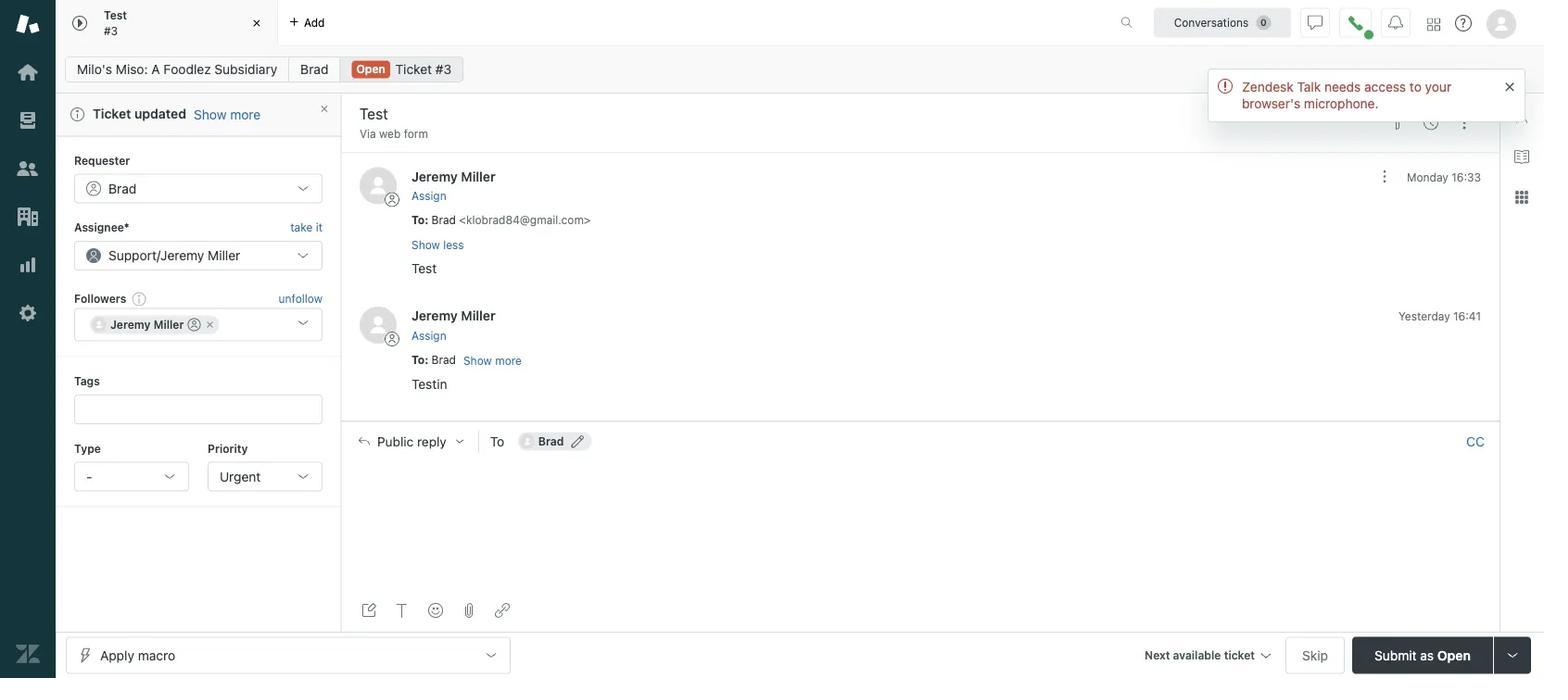 Task type: describe. For each thing, give the bounding box(es) containing it.
milo's miso: a foodlez subsidiary
[[77, 62, 277, 77]]

zendesk
[[1242, 79, 1294, 95]]

close image
[[247, 14, 266, 32]]

brad inside requester element
[[108, 181, 136, 196]]

tags
[[74, 375, 100, 388]]

microphone.
[[1304, 96, 1379, 111]]

test for test
[[412, 261, 437, 276]]

apps image
[[1514, 190, 1529, 205]]

as
[[1420, 648, 1434, 663]]

#3 for ticket #3
[[435, 62, 452, 77]]

form
[[404, 127, 428, 140]]

reporting image
[[16, 253, 40, 277]]

get started image
[[16, 60, 40, 84]]

macro
[[138, 648, 175, 663]]

open inside secondary element
[[356, 63, 385, 76]]

avatar image for test
[[360, 167, 397, 204]]

less
[[443, 238, 464, 251]]

1 vertical spatial open
[[1437, 648, 1471, 663]]

take it button
[[290, 218, 323, 237]]

×
[[1504, 73, 1515, 95]]

next available ticket
[[1145, 649, 1255, 662]]

reply
[[417, 434, 447, 449]]

millerjeremy500@gmail.com image
[[92, 317, 107, 332]]

customers image
[[16, 157, 40, 181]]

- button
[[74, 462, 189, 491]]

edit user image
[[571, 435, 584, 448]]

ticket for ticket #3
[[395, 62, 432, 77]]

cc
[[1466, 434, 1485, 449]]

followers
[[74, 292, 126, 305]]

to : brad <klobrad84@gmail.com>
[[412, 214, 591, 227]]

miller inside option
[[154, 318, 184, 331]]

Yesterday 16:41 text field
[[1399, 310, 1481, 323]]

test #3
[[104, 9, 127, 37]]

assign for test
[[412, 190, 446, 203]]

assign button for testin
[[412, 327, 446, 344]]

tabs tab list
[[56, 0, 1101, 46]]

zendesk support image
[[16, 12, 40, 36]]

milo's miso: a foodlez subsidiary link
[[65, 57, 289, 82]]

knowledge image
[[1514, 149, 1529, 164]]

talk
[[1297, 79, 1321, 95]]

needs
[[1324, 79, 1361, 95]]

jeremy miller
[[110, 318, 184, 331]]

: for to : brad show more
[[425, 353, 429, 366]]

it
[[316, 221, 323, 234]]

customer context image
[[1514, 108, 1529, 123]]

miller up to : brad show more
[[461, 308, 496, 323]]

events image
[[1424, 116, 1438, 130]]

miller inside assignee* element
[[208, 248, 240, 263]]

requester
[[74, 154, 130, 167]]

jeremy miller assign for testin
[[412, 308, 496, 342]]

brad inside to : brad show more
[[431, 353, 456, 366]]

show inside button
[[412, 238, 440, 251]]

zendesk image
[[16, 642, 40, 666]]

avatar image for testin
[[360, 307, 397, 344]]

16:33
[[1452, 170, 1481, 183]]

jeremy miller option
[[90, 316, 219, 334]]

support / jeremy miller
[[108, 248, 240, 263]]

zendesk talk needs access to your browser's microphone.
[[1242, 79, 1452, 111]]

public
[[377, 434, 414, 449]]

to for to : brad show more
[[412, 353, 425, 366]]

assignee*
[[74, 221, 129, 234]]

skip button
[[1286, 637, 1345, 674]]

ticket
[[1224, 649, 1255, 662]]

info on adding followers image
[[132, 291, 147, 306]]

unfollow button
[[279, 290, 323, 307]]

public reply button
[[342, 422, 478, 461]]

next
[[1145, 649, 1170, 662]]

close ticket collision notification image
[[319, 103, 330, 114]]

format text image
[[395, 603, 410, 618]]

followers element
[[74, 308, 323, 342]]

hide composer image
[[913, 414, 928, 428]]

show more button for more
[[194, 106, 261, 123]]

apply macro
[[100, 648, 175, 663]]

cc button
[[1466, 433, 1485, 450]]



Task type: vqa. For each thing, say whether or not it's contained in the screenshot.
"View in Explore" button on the right top
no



Task type: locate. For each thing, give the bounding box(es) containing it.
: inside to : brad show more
[[425, 353, 429, 366]]

a
[[151, 62, 160, 77]]

type
[[74, 442, 101, 455]]

2 : from the top
[[425, 353, 429, 366]]

1 horizontal spatial #3
[[435, 62, 452, 77]]

foodlez
[[164, 62, 211, 77]]

to
[[412, 214, 425, 227], [412, 353, 425, 366], [490, 434, 504, 449]]

to up show less button
[[412, 214, 425, 227]]

avatar image down via
[[360, 167, 397, 204]]

jeremy miller assign up to : brad <klobrad84@gmail.com>
[[412, 169, 496, 203]]

#3
[[104, 24, 118, 37], [435, 62, 452, 77]]

2 avatar image from the top
[[360, 307, 397, 344]]

browser's
[[1242, 96, 1300, 111]]

conversations
[[1174, 16, 1249, 29]]

1 horizontal spatial test
[[412, 261, 437, 276]]

1 vertical spatial avatar image
[[360, 307, 397, 344]]

requester element
[[74, 174, 323, 204]]

miller left user is an agent image
[[154, 318, 184, 331]]

more down subsidiary on the left
[[230, 106, 261, 122]]

assign button
[[412, 188, 446, 205], [412, 327, 446, 344]]

to left klobrad84@gmail.com icon
[[490, 434, 504, 449]]

notifications image
[[1388, 15, 1403, 30]]

1 vertical spatial more
[[495, 354, 522, 367]]

draft mode image
[[361, 603, 376, 618]]

0 vertical spatial open
[[356, 63, 385, 76]]

brad up show less
[[431, 214, 456, 227]]

: for to : brad <klobrad84@gmail.com>
[[425, 214, 429, 227]]

: up 'testin'
[[425, 353, 429, 366]]

0 vertical spatial assign button
[[412, 188, 446, 205]]

apply
[[100, 648, 134, 663]]

klobrad84@gmail.com image
[[520, 434, 535, 449]]

main element
[[0, 0, 56, 678]]

jeremy down form
[[412, 169, 458, 184]]

0 vertical spatial avatar image
[[360, 167, 397, 204]]

admin image
[[16, 301, 40, 325]]

ticket
[[395, 62, 432, 77], [93, 106, 131, 121]]

to for to : brad <klobrad84@gmail.com>
[[412, 214, 425, 227]]

get help image
[[1455, 15, 1472, 32]]

organizations image
[[16, 205, 40, 229]]

jeremy miller link
[[412, 169, 496, 184], [412, 308, 496, 323]]

brad right klobrad84@gmail.com icon
[[538, 435, 564, 448]]

1 vertical spatial ticket
[[93, 106, 131, 121]]

show
[[194, 106, 227, 122], [412, 238, 440, 251], [463, 354, 492, 367]]

Monday 16:33 text field
[[1407, 170, 1481, 183]]

0 vertical spatial jeremy miller link
[[412, 169, 496, 184]]

2 vertical spatial to
[[490, 434, 504, 449]]

testin
[[412, 377, 447, 392]]

2 jeremy miller assign from the top
[[412, 308, 496, 342]]

0 vertical spatial assign
[[412, 190, 446, 203]]

conversationlabel log
[[341, 152, 1500, 421]]

brad
[[300, 62, 328, 77], [108, 181, 136, 196], [431, 214, 456, 227], [431, 353, 456, 366], [538, 435, 564, 448]]

1 horizontal spatial open
[[1437, 648, 1471, 663]]

urgent
[[220, 469, 261, 484]]

brad up close ticket collision notification image at the left of page
[[300, 62, 328, 77]]

add
[[304, 16, 325, 29]]

0 horizontal spatial show more button
[[194, 106, 261, 123]]

to for to
[[490, 434, 504, 449]]

assign up show less button
[[412, 190, 446, 203]]

1 vertical spatial to
[[412, 353, 425, 366]]

1 horizontal spatial ticket
[[395, 62, 432, 77]]

miller right /
[[208, 248, 240, 263]]

0 vertical spatial ticket
[[395, 62, 432, 77]]

miller
[[461, 169, 496, 184], [208, 248, 240, 263], [461, 308, 496, 323], [154, 318, 184, 331]]

monday
[[1407, 170, 1449, 183]]

user is an agent image
[[188, 318, 201, 331]]

0 vertical spatial to
[[412, 214, 425, 227]]

assignee* element
[[74, 241, 323, 271]]

test for test #3
[[104, 9, 127, 22]]

ticket for ticket updated show more
[[93, 106, 131, 121]]

:
[[425, 214, 429, 227], [425, 353, 429, 366]]

assign button up show less button
[[412, 188, 446, 205]]

jeremy
[[412, 169, 458, 184], [160, 248, 204, 263], [412, 308, 458, 323], [110, 318, 151, 331]]

subsidiary
[[214, 62, 277, 77]]

show less
[[412, 238, 464, 251]]

remove image
[[204, 319, 215, 330]]

1 vertical spatial assign button
[[412, 327, 446, 344]]

miller up to : brad <klobrad84@gmail.com>
[[461, 169, 496, 184]]

to up 'testin'
[[412, 353, 425, 366]]

jeremy right support
[[160, 248, 204, 263]]

1 vertical spatial show more button
[[463, 352, 522, 369]]

brad inside secondary element
[[300, 62, 328, 77]]

add button
[[278, 0, 336, 45]]

ticket inside ticket updated show more
[[93, 106, 131, 121]]

via
[[360, 127, 376, 140]]

to
[[1410, 79, 1422, 95]]

0 horizontal spatial #3
[[104, 24, 118, 37]]

brad up 'testin'
[[431, 353, 456, 366]]

tab containing test
[[56, 0, 278, 46]]

1 vertical spatial show
[[412, 238, 440, 251]]

yesterday
[[1399, 310, 1450, 323]]

jeremy down the info on adding followers image
[[110, 318, 151, 331]]

avatar image
[[360, 167, 397, 204], [360, 307, 397, 344]]

0 horizontal spatial test
[[104, 9, 127, 22]]

: up show less button
[[425, 214, 429, 227]]

public reply
[[377, 434, 447, 449]]

1 assign from the top
[[412, 190, 446, 203]]

0 horizontal spatial more
[[230, 106, 261, 122]]

1 horizontal spatial show more button
[[463, 352, 522, 369]]

ticket updated show more
[[93, 106, 261, 122]]

1 assign button from the top
[[412, 188, 446, 205]]

open right as
[[1437, 648, 1471, 663]]

1 horizontal spatial show
[[412, 238, 440, 251]]

to inside to : brad show more
[[412, 353, 425, 366]]

jeremy miller link for testin
[[412, 308, 496, 323]]

next available ticket button
[[1136, 637, 1278, 677]]

web
[[379, 127, 401, 140]]

1 vertical spatial jeremy miller link
[[412, 308, 496, 323]]

alert containing ticket updated
[[56, 94, 341, 136]]

support
[[108, 248, 157, 263]]

1 vertical spatial jeremy miller assign
[[412, 308, 496, 342]]

assign button for test
[[412, 188, 446, 205]]

Subject field
[[356, 103, 1377, 125]]

1 jeremy miller assign from the top
[[412, 169, 496, 203]]

<klobrad84@gmail.com>
[[459, 214, 591, 227]]

jeremy miller link for test
[[412, 169, 496, 184]]

monday 16:33
[[1407, 170, 1481, 183]]

jeremy miller link down form
[[412, 169, 496, 184]]

add link (cmd k) image
[[495, 603, 510, 618]]

tags element
[[74, 395, 323, 424]]

additional actions image
[[1377, 169, 1392, 184]]

alert
[[56, 94, 341, 136]]

#3 inside secondary element
[[435, 62, 452, 77]]

16:41
[[1453, 310, 1481, 323]]

2 jeremy miller link from the top
[[412, 308, 496, 323]]

1 jeremy miller link from the top
[[412, 169, 496, 184]]

jeremy miller assign
[[412, 169, 496, 203], [412, 308, 496, 342]]

show inside ticket updated show more
[[194, 106, 227, 122]]

show less button
[[412, 236, 464, 253]]

0 vertical spatial jeremy miller assign
[[412, 169, 496, 203]]

#3 for test #3
[[104, 24, 118, 37]]

open
[[356, 63, 385, 76], [1437, 648, 1471, 663]]

1 avatar image from the top
[[360, 167, 397, 204]]

1 vertical spatial test
[[412, 261, 437, 276]]

1 vertical spatial :
[[425, 353, 429, 366]]

0 vertical spatial show
[[194, 106, 227, 122]]

submit
[[1375, 648, 1417, 663]]

1 : from the top
[[425, 214, 429, 227]]

submit as open
[[1375, 648, 1471, 663]]

priority
[[208, 442, 248, 455]]

urgent button
[[208, 462, 323, 491]]

0 horizontal spatial ticket
[[93, 106, 131, 121]]

ticket up form
[[395, 62, 432, 77]]

ticket down milo's
[[93, 106, 131, 121]]

avatar image right "unfollow" button
[[360, 307, 397, 344]]

0 vertical spatial test
[[104, 9, 127, 22]]

via web form
[[360, 127, 428, 140]]

more inside ticket updated show more
[[230, 106, 261, 122]]

jeremy miller assign up to : brad show more
[[412, 308, 496, 342]]

available
[[1173, 649, 1221, 662]]

0 vertical spatial more
[[230, 106, 261, 122]]

conversations button
[[1154, 8, 1291, 38]]

milo's
[[77, 62, 112, 77]]

assign
[[412, 190, 446, 203], [412, 329, 446, 342]]

ticket #3
[[395, 62, 452, 77]]

0 horizontal spatial show
[[194, 106, 227, 122]]

more inside to : brad show more
[[495, 354, 522, 367]]

assign button up to : brad show more
[[412, 327, 446, 344]]

zendesk products image
[[1427, 18, 1440, 31]]

2 horizontal spatial show
[[463, 354, 492, 367]]

access
[[1364, 79, 1406, 95]]

tab
[[56, 0, 278, 46]]

test down show less button
[[412, 261, 437, 276]]

show more button
[[194, 106, 261, 123], [463, 352, 522, 369]]

to : brad show more
[[412, 353, 522, 367]]

/
[[157, 248, 160, 263]]

more up klobrad84@gmail.com icon
[[495, 354, 522, 367]]

1 horizontal spatial more
[[495, 354, 522, 367]]

unfollow
[[279, 292, 323, 305]]

-
[[86, 469, 92, 484]]

Public reply composer text field
[[350, 461, 1491, 500]]

0 vertical spatial #3
[[104, 24, 118, 37]]

button displays agent's chat status as invisible. image
[[1308, 15, 1323, 30]]

take it
[[290, 221, 323, 234]]

jeremy miller link up to : brad show more
[[412, 308, 496, 323]]

add attachment image
[[462, 603, 476, 618]]

0 vertical spatial :
[[425, 214, 429, 227]]

× button
[[1504, 73, 1515, 95]]

2 vertical spatial show
[[463, 354, 492, 367]]

more
[[230, 106, 261, 122], [495, 354, 522, 367]]

#3 inside test #3
[[104, 24, 118, 37]]

test inside conversationlabel 'log'
[[412, 261, 437, 276]]

your
[[1425, 79, 1452, 95]]

test up miso:
[[104, 9, 127, 22]]

ticket inside secondary element
[[395, 62, 432, 77]]

1 vertical spatial assign
[[412, 329, 446, 342]]

show more button up klobrad84@gmail.com icon
[[463, 352, 522, 369]]

assign up to : brad show more
[[412, 329, 446, 342]]

2 assign button from the top
[[412, 327, 446, 344]]

displays possible ticket submission types image
[[1505, 648, 1520, 663]]

show more button down subsidiary on the left
[[194, 106, 261, 123]]

brad down requester
[[108, 181, 136, 196]]

test
[[104, 9, 127, 22], [412, 261, 437, 276]]

assign for testin
[[412, 329, 446, 342]]

secondary element
[[56, 51, 1544, 88]]

jeremy inside option
[[110, 318, 151, 331]]

show more button for show
[[463, 352, 522, 369]]

jeremy up to : brad show more
[[412, 308, 458, 323]]

views image
[[16, 108, 40, 133]]

test inside the tabs tab list
[[104, 9, 127, 22]]

brad link
[[288, 57, 341, 82]]

1 vertical spatial #3
[[435, 62, 452, 77]]

miso:
[[116, 62, 148, 77]]

updated
[[134, 106, 186, 121]]

0 vertical spatial show more button
[[194, 106, 261, 123]]

open left ticket #3
[[356, 63, 385, 76]]

jeremy miller assign for test
[[412, 169, 496, 203]]

yesterday 16:41
[[1399, 310, 1481, 323]]

show inside to : brad show more
[[463, 354, 492, 367]]

jeremy inside assignee* element
[[160, 248, 204, 263]]

2 assign from the top
[[412, 329, 446, 342]]

take
[[290, 221, 313, 234]]

0 horizontal spatial open
[[356, 63, 385, 76]]

skip
[[1302, 648, 1328, 663]]

insert emojis image
[[428, 603, 443, 618]]



